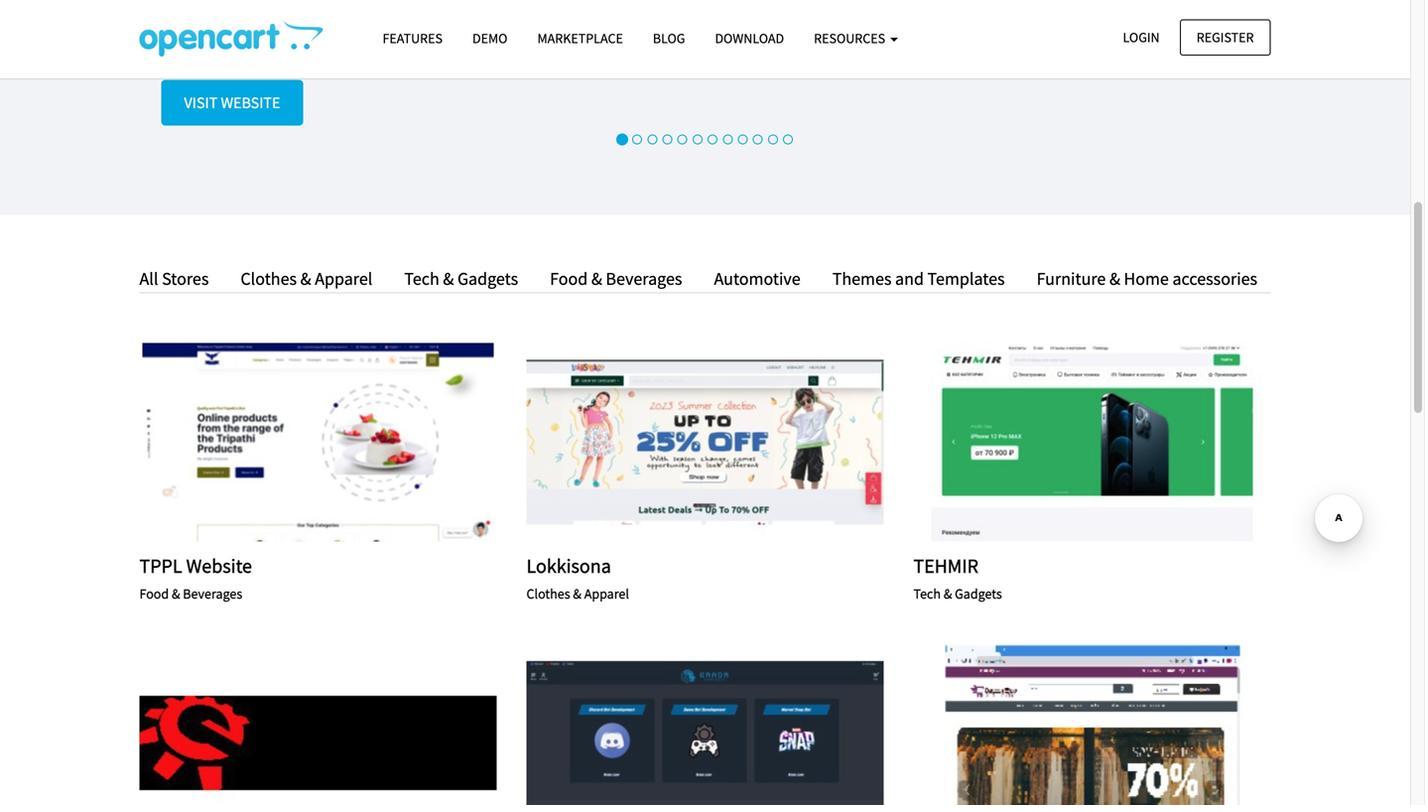 Task type: locate. For each thing, give the bounding box(es) containing it.
home
[[1124, 268, 1169, 290]]

food & beverages
[[550, 268, 682, 290]]

0 vertical spatial food
[[550, 268, 588, 290]]

resources link
[[799, 21, 913, 56]]

features
[[383, 29, 443, 47]]

tech inside tehmir tech & gadgets
[[914, 585, 941, 602]]

1 vertical spatial tech
[[914, 585, 941, 602]]

1 horizontal spatial gadgets
[[955, 585, 1002, 602]]

resources
[[814, 29, 888, 47]]

project for tppl website
[[305, 433, 373, 451]]

of
[[220, 27, 233, 47]]

tehmir tech & gadgets
[[914, 553, 1002, 602]]

view for lokkisona
[[651, 433, 688, 451]]

1 horizontal spatial apparel
[[584, 585, 629, 602]]

tppl website image
[[139, 343, 497, 541]]

view project for lokkisona
[[651, 433, 760, 451]]

1 vertical spatial food
[[139, 585, 169, 602]]

website for visit
[[221, 93, 280, 113]]

0 horizontal spatial beverages
[[183, 585, 242, 602]]

tech
[[404, 268, 440, 290], [914, 585, 941, 602]]

beverages
[[606, 268, 682, 290], [183, 585, 242, 602]]

0 horizontal spatial clothes
[[241, 268, 297, 290]]

view project link
[[264, 431, 373, 453], [651, 431, 760, 453], [1038, 431, 1147, 453], [651, 733, 760, 755], [1038, 733, 1147, 755]]

1 vertical spatial website
[[186, 553, 252, 578]]

visit website link
[[161, 80, 303, 126]]

view
[[264, 433, 301, 451], [651, 433, 688, 451], [1038, 433, 1075, 451], [651, 735, 688, 752], [1038, 735, 1075, 752]]

furniture & home accessories link
[[1022, 265, 1258, 293]]

1 vertical spatial apparel
[[584, 585, 629, 602]]

1 vertical spatial clothes
[[527, 585, 570, 602]]

automotive link
[[699, 265, 816, 293]]

clothes
[[241, 268, 297, 290], [527, 585, 570, 602]]

marketplace link
[[523, 21, 638, 56]]

website
[[221, 93, 280, 113], [186, 553, 252, 578]]

apparel
[[315, 268, 373, 290], [584, 585, 629, 602]]

0 horizontal spatial apparel
[[315, 268, 373, 290]]

login link
[[1106, 19, 1177, 55]]

view project
[[264, 433, 373, 451], [651, 433, 760, 451], [1038, 433, 1147, 451], [651, 735, 760, 752], [1038, 735, 1147, 752]]

0 horizontal spatial tech
[[404, 268, 440, 290]]

0 vertical spatial website
[[221, 93, 280, 113]]

view project link for tehmir
[[1038, 431, 1147, 453]]

food
[[550, 268, 588, 290], [139, 585, 169, 602]]

clothes right stores
[[241, 268, 297, 290]]

website inside tppl website food & beverages
[[186, 553, 252, 578]]

view project for tehmir
[[1038, 433, 1147, 451]]

project
[[305, 433, 373, 451], [692, 433, 760, 451], [1080, 433, 1147, 451], [692, 735, 760, 752], [1080, 735, 1147, 752]]

download link
[[700, 21, 799, 56]]

0 horizontal spatial gadgets
[[458, 268, 518, 290]]

1 horizontal spatial beverages
[[606, 268, 682, 290]]

0 vertical spatial beverages
[[606, 268, 682, 290]]

& inside lokkisona clothes & apparel
[[573, 585, 582, 602]]

0 horizontal spatial food
[[139, 585, 169, 602]]

visit website
[[184, 93, 280, 113]]

project for lokkisona
[[692, 433, 760, 451]]

1 horizontal spatial tech
[[914, 585, 941, 602]]

&
[[300, 268, 311, 290], [443, 268, 454, 290], [591, 268, 602, 290], [1110, 268, 1121, 290], [172, 585, 180, 602], [573, 585, 582, 602], [944, 585, 952, 602]]

website right tppl
[[186, 553, 252, 578]]

website inside 'visit website' link
[[221, 93, 280, 113]]

0 vertical spatial gadgets
[[458, 268, 518, 290]]

lokkisona
[[527, 553, 611, 578]]

clothes & apparel link
[[226, 265, 388, 293]]

0 vertical spatial apparel
[[315, 268, 373, 290]]

accessories
[[1173, 268, 1258, 290]]

website for tppl
[[186, 553, 252, 578]]

0 vertical spatial clothes
[[241, 268, 297, 290]]

1 vertical spatial gadgets
[[955, 585, 1002, 602]]

1 vertical spatial beverages
[[183, 585, 242, 602]]

website right visit
[[221, 93, 280, 113]]

furniture
[[1037, 268, 1106, 290]]

1 horizontal spatial clothes
[[527, 585, 570, 602]]

founder of fundraisefactory.com
[[161, 27, 377, 47]]

gadgets inside tehmir tech & gadgets
[[955, 585, 1002, 602]]

clothes down lokkisona
[[527, 585, 570, 602]]

stores
[[162, 268, 209, 290]]

& inside tppl website food & beverages
[[172, 585, 180, 602]]

all stores
[[139, 268, 209, 290]]

fair parts image
[[139, 644, 497, 805]]

gadgets
[[458, 268, 518, 290], [955, 585, 1002, 602]]



Task type: vqa. For each thing, say whether or not it's contained in the screenshot.
"..."
no



Task type: describe. For each thing, give the bounding box(es) containing it.
all
[[139, 268, 158, 290]]

founder
[[161, 27, 217, 47]]

blog
[[653, 29, 685, 47]]

demo
[[472, 29, 508, 47]]

clothes inside lokkisona clothes & apparel
[[527, 585, 570, 602]]

view for tppl website
[[264, 433, 301, 451]]

fundraisefactory.com
[[237, 27, 377, 47]]

tppl
[[139, 553, 182, 578]]

beverages inside tppl website food & beverages
[[183, 585, 242, 602]]

food & beverages link
[[535, 265, 697, 293]]

furniture & home accessories
[[1037, 268, 1258, 290]]

features link
[[368, 21, 458, 56]]

all stores link
[[139, 265, 224, 293]]

download
[[715, 29, 784, 47]]

apparel inside lokkisona clothes & apparel
[[584, 585, 629, 602]]

themes and templates link
[[818, 265, 1020, 293]]

tehmir
[[914, 553, 979, 578]]

1 horizontal spatial food
[[550, 268, 588, 290]]

view project for tppl website
[[264, 433, 373, 451]]

register
[[1197, 28, 1254, 46]]

tech & gadgets
[[404, 268, 518, 290]]

templates
[[928, 268, 1005, 290]]

register link
[[1180, 19, 1271, 55]]

food inside tppl website food & beverages
[[139, 585, 169, 602]]

blog link
[[638, 21, 700, 56]]

themes and templates
[[832, 268, 1005, 290]]

lokkisona clothes & apparel
[[527, 553, 629, 602]]

opencart - showcase image
[[139, 21, 323, 57]]

tehmir image
[[914, 343, 1271, 541]]

tech & gadgets link
[[389, 265, 533, 293]]

themes
[[832, 268, 892, 290]]

demo link
[[458, 21, 523, 56]]

marketplace
[[537, 29, 623, 47]]

0 vertical spatial tech
[[404, 268, 440, 290]]

view project link for lokkisona
[[651, 431, 760, 453]]

view for tehmir
[[1038, 433, 1075, 451]]

login
[[1123, 28, 1160, 46]]

clothes & apparel
[[241, 268, 373, 290]]

& inside tehmir tech & gadgets
[[944, 585, 952, 602]]

lokkisona image
[[527, 343, 884, 541]]

view project link for tppl website
[[264, 431, 373, 453]]

mi cienaga shop image
[[914, 644, 1271, 805]]

and
[[895, 268, 924, 290]]

tppl website food & beverages
[[139, 553, 252, 602]]

project for tehmir
[[1080, 433, 1147, 451]]

visit
[[184, 93, 218, 113]]

automotive
[[714, 268, 801, 290]]

graor game bots image
[[527, 644, 884, 805]]



